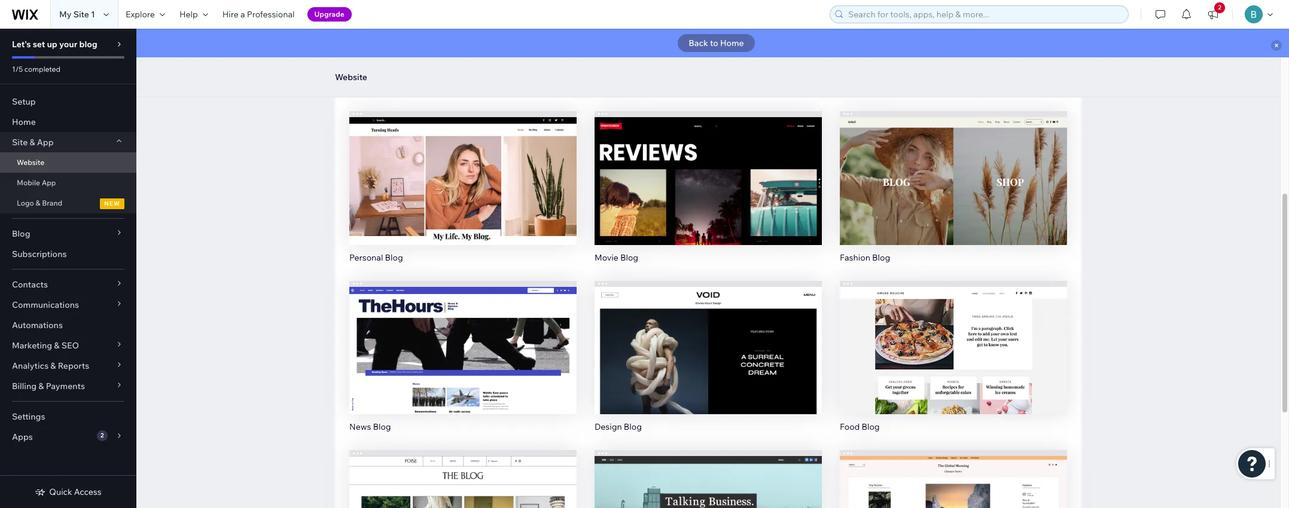 Task type: vqa. For each thing, say whether or not it's contained in the screenshot.
with to the middle
no



Task type: locate. For each thing, give the bounding box(es) containing it.
& for billing
[[38, 381, 44, 392]]

automations
[[12, 320, 63, 331]]

view for personal blog
[[452, 188, 474, 200]]

sidebar element
[[0, 29, 136, 509]]

0 vertical spatial app
[[37, 137, 54, 148]]

home
[[721, 38, 744, 48], [12, 117, 36, 127]]

1 vertical spatial site
[[12, 137, 28, 148]]

view button for food blog
[[928, 353, 979, 374]]

site inside popup button
[[12, 137, 28, 148]]

0 horizontal spatial home
[[12, 117, 36, 127]]

back
[[689, 38, 709, 48]]

food
[[349, 82, 369, 93], [840, 422, 860, 433]]

mobile app link
[[0, 173, 136, 193]]

1 vertical spatial home
[[12, 117, 36, 127]]

blog
[[371, 82, 389, 93], [12, 229, 30, 239], [385, 252, 403, 263], [621, 252, 639, 263], [873, 252, 891, 263], [373, 422, 391, 433], [624, 422, 642, 433], [862, 422, 880, 433]]

app
[[37, 137, 54, 148], [42, 178, 56, 187]]

site
[[73, 9, 89, 20], [12, 137, 28, 148]]

& right billing at the bottom left
[[38, 381, 44, 392]]

edit for news blog
[[454, 332, 472, 344]]

& for marketing
[[54, 341, 60, 351]]

website button
[[329, 68, 373, 86]]

website
[[335, 72, 367, 83], [17, 158, 44, 167]]

website inside button
[[335, 72, 367, 83]]

my
[[59, 9, 72, 20]]

marketing & seo button
[[0, 336, 136, 356]]

hire
[[222, 9, 239, 20]]

automations link
[[0, 315, 136, 336]]

let's set up your blog
[[12, 39, 97, 50]]

view for fashion blog
[[943, 188, 965, 200]]

billing & payments
[[12, 381, 85, 392]]

site left 1
[[73, 9, 89, 20]]

0 horizontal spatial 2
[[101, 432, 104, 440]]

design
[[595, 422, 622, 433]]

to
[[710, 38, 719, 48]]

0 horizontal spatial site
[[12, 137, 28, 148]]

quick access button
[[35, 487, 102, 498]]

mobile app
[[17, 178, 56, 187]]

edit button for personal blog
[[438, 158, 488, 179]]

1 vertical spatial website
[[17, 158, 44, 167]]

my site 1
[[59, 9, 95, 20]]

completed
[[24, 65, 60, 74]]

help button
[[172, 0, 215, 29]]

& up mobile
[[30, 137, 35, 148]]

access
[[74, 487, 102, 498]]

view button for personal blog
[[438, 183, 489, 204]]

0 horizontal spatial website
[[17, 158, 44, 167]]

view for food blog
[[943, 358, 965, 369]]

app inside popup button
[[37, 137, 54, 148]]

1 horizontal spatial website
[[335, 72, 367, 83]]

1 vertical spatial 2
[[101, 432, 104, 440]]

blog
[[79, 39, 97, 50]]

edit
[[454, 163, 472, 175], [700, 163, 718, 175], [945, 163, 963, 175], [454, 332, 472, 344], [700, 332, 718, 344], [945, 332, 963, 344]]

food blog
[[349, 82, 389, 93], [840, 422, 880, 433]]

0 vertical spatial website
[[335, 72, 367, 83]]

home inside button
[[721, 38, 744, 48]]

site down 'setup'
[[12, 137, 28, 148]]

& left seo
[[54, 341, 60, 351]]

home right "to"
[[721, 38, 744, 48]]

up
[[47, 39, 57, 50]]

1 vertical spatial food
[[840, 422, 860, 433]]

back to home button
[[678, 34, 755, 52]]

news blog
[[349, 422, 391, 433]]

2
[[1219, 4, 1222, 11], [101, 432, 104, 440]]

setup
[[12, 96, 36, 107]]

app up the website link
[[37, 137, 54, 148]]

& right logo
[[36, 199, 40, 208]]

1 vertical spatial food blog
[[840, 422, 880, 433]]

view
[[452, 188, 474, 200], [697, 188, 720, 200], [943, 188, 965, 200], [452, 358, 474, 369], [697, 358, 720, 369], [943, 358, 965, 369]]

back to home
[[689, 38, 744, 48]]

1 horizontal spatial food
[[840, 422, 860, 433]]

home link
[[0, 112, 136, 132]]

back to home alert
[[136, 29, 1290, 57]]

personal
[[349, 252, 383, 263]]

seo
[[61, 341, 79, 351]]

Search for tools, apps, help & more... field
[[845, 6, 1125, 23]]

hire a professional link
[[215, 0, 302, 29]]

quick
[[49, 487, 72, 498]]

contacts button
[[0, 275, 136, 295]]

professional
[[247, 9, 295, 20]]

new
[[104, 200, 120, 208]]

0 horizontal spatial food blog
[[349, 82, 389, 93]]

home down 'setup'
[[12, 117, 36, 127]]

communications
[[12, 300, 79, 311]]

& left reports
[[50, 361, 56, 372]]

payments
[[46, 381, 85, 392]]

0 horizontal spatial food
[[349, 82, 369, 93]]

view for movie blog
[[697, 188, 720, 200]]

0 vertical spatial 2
[[1219, 4, 1222, 11]]

edit for fashion blog
[[945, 163, 963, 175]]

settings link
[[0, 407, 136, 427]]

hire a professional
[[222, 9, 295, 20]]

subscriptions
[[12, 249, 67, 260]]

edit button
[[438, 158, 488, 179], [683, 158, 734, 179], [929, 158, 979, 179], [438, 328, 488, 349], [683, 328, 734, 349], [929, 328, 979, 349]]

1 horizontal spatial 2
[[1219, 4, 1222, 11]]

2 button
[[1200, 0, 1227, 29]]

0 vertical spatial home
[[721, 38, 744, 48]]

quick access
[[49, 487, 102, 498]]

&
[[30, 137, 35, 148], [36, 199, 40, 208], [54, 341, 60, 351], [50, 361, 56, 372], [38, 381, 44, 392]]

edit for design blog
[[700, 332, 718, 344]]

website inside sidebar element
[[17, 158, 44, 167]]

view button for movie blog
[[683, 183, 734, 204]]

1 vertical spatial app
[[42, 178, 56, 187]]

0 vertical spatial site
[[73, 9, 89, 20]]

edit button for fashion blog
[[929, 158, 979, 179]]

logo & brand
[[17, 199, 62, 208]]

personal blog
[[349, 252, 403, 263]]

& for logo
[[36, 199, 40, 208]]

1 horizontal spatial food blog
[[840, 422, 880, 433]]

setup link
[[0, 92, 136, 112]]

1 horizontal spatial site
[[73, 9, 89, 20]]

view button for fashion blog
[[928, 183, 979, 204]]

app right mobile
[[42, 178, 56, 187]]

view button
[[438, 183, 489, 204], [683, 183, 734, 204], [928, 183, 979, 204], [438, 353, 489, 374], [683, 353, 734, 374], [928, 353, 979, 374]]

1 horizontal spatial home
[[721, 38, 744, 48]]



Task type: describe. For each thing, give the bounding box(es) containing it.
edit for personal blog
[[454, 163, 472, 175]]

0 vertical spatial food
[[349, 82, 369, 93]]

billing
[[12, 381, 37, 392]]

0 vertical spatial food blog
[[349, 82, 389, 93]]

fashion
[[840, 252, 871, 263]]

edit for food blog
[[945, 332, 963, 344]]

upgrade button
[[307, 7, 352, 22]]

view button for news blog
[[438, 353, 489, 374]]

marketing
[[12, 341, 52, 351]]

settings
[[12, 412, 45, 423]]

2 inside button
[[1219, 4, 1222, 11]]

website for website button
[[335, 72, 367, 83]]

your
[[59, 39, 77, 50]]

brand
[[42, 199, 62, 208]]

communications button
[[0, 295, 136, 315]]

edit button for food blog
[[929, 328, 979, 349]]

site & app
[[12, 137, 54, 148]]

analytics & reports button
[[0, 356, 136, 376]]

apps
[[12, 432, 33, 443]]

website for the website link
[[17, 158, 44, 167]]

view button for design blog
[[683, 353, 734, 374]]

reports
[[58, 361, 89, 372]]

logo
[[17, 199, 34, 208]]

1
[[91, 9, 95, 20]]

upgrade
[[315, 10, 345, 19]]

help
[[179, 9, 198, 20]]

edit for movie blog
[[700, 163, 718, 175]]

analytics & reports
[[12, 361, 89, 372]]

2 inside sidebar element
[[101, 432, 104, 440]]

explore
[[126, 9, 155, 20]]

analytics
[[12, 361, 49, 372]]

design blog
[[595, 422, 642, 433]]

1/5
[[12, 65, 23, 74]]

a
[[241, 9, 245, 20]]

movie
[[595, 252, 619, 263]]

home inside "link"
[[12, 117, 36, 127]]

edit button for news blog
[[438, 328, 488, 349]]

1/5 completed
[[12, 65, 60, 74]]

let's
[[12, 39, 31, 50]]

& for analytics
[[50, 361, 56, 372]]

contacts
[[12, 279, 48, 290]]

view for design blog
[[697, 358, 720, 369]]

mobile
[[17, 178, 40, 187]]

marketing & seo
[[12, 341, 79, 351]]

website link
[[0, 153, 136, 173]]

& for site
[[30, 137, 35, 148]]

news
[[349, 422, 371, 433]]

fashion blog
[[840, 252, 891, 263]]

site & app button
[[0, 132, 136, 153]]

billing & payments button
[[0, 376, 136, 397]]

edit button for design blog
[[683, 328, 734, 349]]

edit button for movie blog
[[683, 158, 734, 179]]

blog inside popup button
[[12, 229, 30, 239]]

view for news blog
[[452, 358, 474, 369]]

blog button
[[0, 224, 136, 244]]

set
[[33, 39, 45, 50]]

movie blog
[[595, 252, 639, 263]]

subscriptions link
[[0, 244, 136, 265]]



